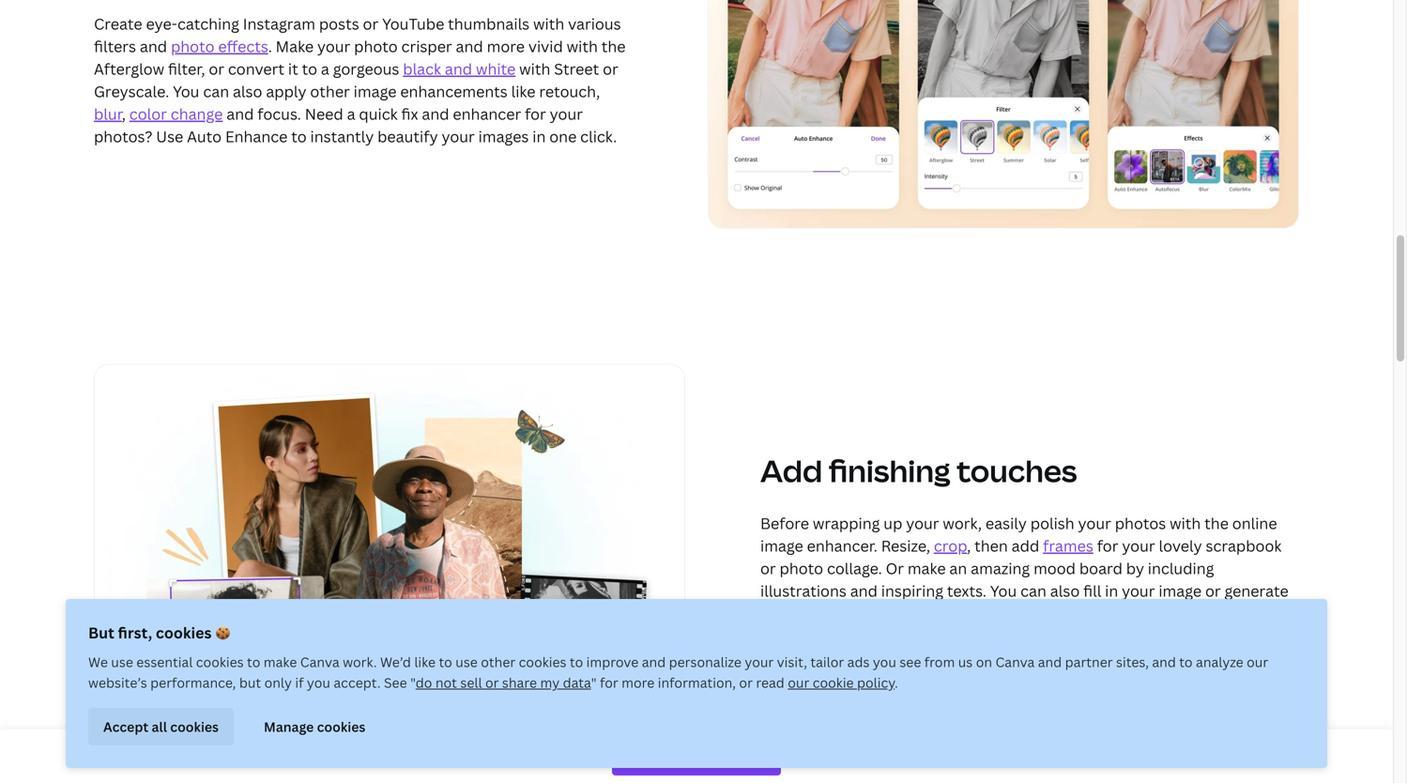 Task type: locate. For each thing, give the bounding box(es) containing it.
like down white
[[511, 81, 536, 101]]

then inside 'play with different image enhancements for free on canva, then add it to your design project or share it on your socials.'
[[1005, 626, 1038, 646]]

you down amazing
[[991, 581, 1017, 601]]

2 horizontal spatial photo
[[780, 558, 824, 578]]

. inside . make your photo crisper and more vivid with the afterglow filter, or convert it to a gorgeous
[[268, 36, 272, 56]]

to down design
[[1180, 653, 1193, 671]]

image up quick at the left top of page
[[354, 81, 397, 101]]

for down improve
[[600, 674, 619, 692]]

1 horizontal spatial other
[[481, 653, 516, 671]]

free
[[897, 626, 926, 646]]

to down make
[[302, 59, 317, 79]]

our down inspiring
[[906, 603, 931, 623]]

1 vertical spatial add
[[1042, 626, 1070, 646]]

0 vertical spatial it
[[288, 59, 298, 79]]

🍪
[[215, 623, 230, 643]]

1 vertical spatial also
[[1051, 581, 1080, 601]]

and down design
[[1153, 653, 1176, 671]]

1 vertical spatial ,
[[967, 536, 971, 556]]

0 horizontal spatial ,
[[122, 104, 126, 124]]

or down photo effects on the top of page
[[209, 59, 224, 79]]

you right if
[[307, 674, 331, 692]]

1 horizontal spatial add
[[1042, 626, 1070, 646]]

our right analyze
[[1247, 653, 1269, 671]]

on right 'us'
[[976, 653, 993, 671]]

1 horizontal spatial a
[[347, 104, 356, 124]]

polish
[[1031, 513, 1075, 533]]

mood
[[1034, 558, 1076, 578]]

on up cookie
[[818, 648, 837, 669]]

black
[[403, 59, 441, 79]]

can inside with street or greyscale. you can also apply other image enhancements like retouch, blur , color change
[[203, 81, 229, 101]]

1 vertical spatial can
[[1021, 581, 1047, 601]]

add down easily
[[1012, 536, 1040, 556]]

or
[[363, 14, 379, 34], [209, 59, 224, 79], [603, 59, 619, 79], [761, 558, 776, 578], [1206, 581, 1221, 601], [1250, 626, 1266, 646], [485, 674, 499, 692], [739, 674, 753, 692]]

on inside we use essential cookies to make canva work. we'd like to use other cookies to improve and personalize your visit, tailor ads you see from us on canva and partner sites, and to analyze our website's performance, but only if you accept. see "
[[976, 653, 993, 671]]

our inside we use essential cookies to make canva work. we'd like to use other cookies to improve and personalize your visit, tailor ads you see from us on canva and partner sites, and to analyze our website's performance, but only if you accept. see "
[[1247, 653, 1269, 671]]

the up 'scrapbook'
[[1205, 513, 1229, 533]]

share up read
[[761, 648, 801, 669]]

1 horizontal spatial the
[[1205, 513, 1229, 533]]

canva
[[300, 653, 340, 671], [996, 653, 1035, 671]]

1 vertical spatial make
[[264, 653, 297, 671]]

0 horizontal spatial other
[[310, 81, 350, 101]]

your inside we use essential cookies to make canva work. we'd like to use other cookies to improve and personalize your visit, tailor ads you see from us on canva and partner sites, and to analyze our website's performance, but only if you accept. see "
[[745, 653, 774, 671]]

and down collage.
[[851, 581, 878, 601]]

also inside with street or greyscale. you can also apply other image enhancements like retouch, blur , color change
[[233, 81, 262, 101]]

and inside . make your photo crisper and more vivid with the afterglow filter, or convert it to a gorgeous
[[456, 36, 483, 56]]

0 horizontal spatial use
[[111, 653, 133, 671]]

1 vertical spatial our
[[1247, 653, 1269, 671]]

your
[[317, 36, 351, 56], [550, 104, 583, 124], [442, 126, 475, 146], [906, 513, 940, 533], [1079, 513, 1112, 533], [1122, 536, 1156, 556], [1122, 581, 1155, 601], [1106, 626, 1139, 646], [840, 648, 873, 669], [745, 653, 774, 671]]

change
[[171, 104, 223, 124]]

vivid
[[529, 36, 563, 56]]

"
[[410, 674, 416, 692], [591, 674, 597, 692]]

and up black and white
[[456, 36, 483, 56]]

website's
[[88, 674, 147, 692]]

1 horizontal spatial also
[[1051, 581, 1080, 601]]

1 " from the left
[[410, 674, 416, 692]]

frames
[[1043, 536, 1094, 556]]

1 horizontal spatial "
[[591, 674, 597, 692]]

with inside 'play with different image enhancements for free on canva, then add it to your design project or share it on your socials.'
[[1109, 603, 1140, 623]]

0 vertical spatial add
[[1012, 536, 1040, 556]]

0 vertical spatial share
[[761, 648, 801, 669]]

use up sell
[[456, 653, 478, 671]]

to down play at the right bottom
[[1087, 626, 1103, 646]]

photos
[[1115, 513, 1167, 533]]

it down play at the right bottom
[[1073, 626, 1083, 646]]

0 vertical spatial our
[[906, 603, 931, 623]]

a inside . make your photo crisper and more vivid with the afterglow filter, or convert it to a gorgeous
[[321, 59, 329, 79]]

0 horizontal spatial the
[[602, 36, 626, 56]]

0 horizontal spatial enhancements
[[400, 81, 508, 101]]

1 horizontal spatial in
[[1105, 581, 1119, 601]]

but
[[88, 623, 114, 643]]

you up policy
[[873, 653, 897, 671]]

1 horizontal spatial on
[[930, 626, 948, 646]]

image enhancer feature card 2 image
[[708, 0, 1300, 229]]

. down socials.
[[895, 674, 899, 692]]

filter,
[[168, 59, 205, 79]]

, up photos?
[[122, 104, 126, 124]]

a up instantly
[[347, 104, 356, 124]]

more inside . make your photo crisper and more vivid with the afterglow filter, or convert it to a gorgeous
[[487, 36, 525, 56]]

1 horizontal spatial canva
[[996, 653, 1035, 671]]

like up do
[[414, 653, 436, 671]]

,
[[122, 104, 126, 124], [967, 536, 971, 556]]

more up white
[[487, 36, 525, 56]]

1 vertical spatial other
[[481, 653, 516, 671]]

create eye-catching instagram posts or youtube thumbnails with various filters and
[[94, 14, 621, 56]]

enhance
[[225, 126, 288, 146]]

in inside the for your lovely scrapbook or photo collage. or make an amazing mood board by including illustrations and inspiring texts. you can also fill in your image or generate missing details with our
[[1105, 581, 1119, 601]]

1 horizontal spatial it
[[804, 648, 814, 669]]

1 vertical spatial the
[[1205, 513, 1229, 533]]

policy
[[857, 674, 895, 692]]

easily
[[986, 513, 1027, 533]]

make
[[908, 558, 946, 578], [264, 653, 297, 671]]

then up amazing
[[975, 536, 1008, 556]]

different
[[1143, 603, 1207, 623]]

and inside 'create eye-catching instagram posts or youtube thumbnails with various filters and'
[[140, 36, 167, 56]]

0 horizontal spatial also
[[233, 81, 262, 101]]

play
[[1074, 603, 1105, 623]]

like inside we use essential cookies to make canva work. we'd like to use other cookies to improve and personalize your visit, tailor ads you see from us on canva and partner sites, and to analyze our website's performance, but only if you accept. see "
[[414, 653, 436, 671]]

your up frames
[[1079, 513, 1112, 533]]

other inside with street or greyscale. you can also apply other image enhancements like retouch, blur , color change
[[310, 81, 350, 101]]

with up 'free'
[[871, 603, 902, 623]]

with up the lovely
[[1170, 513, 1201, 533]]

1 vertical spatial then
[[1005, 626, 1038, 646]]

0 horizontal spatial in
[[533, 126, 546, 146]]

not
[[436, 674, 457, 692]]

add inside 'play with different image enhancements for free on canva, then add it to your design project or share it on your socials.'
[[1042, 626, 1070, 646]]

0 vertical spatial you
[[173, 81, 200, 101]]

use up website's
[[111, 653, 133, 671]]

fix
[[401, 104, 418, 124]]

1 horizontal spatial can
[[1021, 581, 1047, 601]]

0 horizontal spatial a
[[321, 59, 329, 79]]

0 vertical spatial .
[[268, 36, 272, 56]]

convert
[[228, 59, 285, 79]]

0 horizontal spatial photo
[[171, 36, 215, 56]]

cookies
[[156, 623, 212, 643], [196, 653, 244, 671], [519, 653, 567, 671], [170, 718, 219, 736], [317, 718, 366, 736]]

it inside . make your photo crisper and more vivid with the afterglow filter, or convert it to a gorgeous
[[288, 59, 298, 79]]

1 canva from the left
[[300, 653, 340, 671]]

0 horizontal spatial like
[[414, 653, 436, 671]]

for left 'free'
[[872, 626, 893, 646]]

for inside 'play with different image enhancements for free on canva, then add it to your design project or share it on your socials.'
[[872, 626, 893, 646]]

, inside with street or greyscale. you can also apply other image enhancements like retouch, blur , color change
[[122, 104, 126, 124]]

afterglow
[[94, 59, 164, 79]]

0 horizontal spatial "
[[410, 674, 416, 692]]

0 vertical spatial also
[[233, 81, 262, 101]]

with down vivid
[[519, 59, 551, 79]]

your up resize,
[[906, 513, 940, 533]]

2 use from the left
[[456, 653, 478, 671]]

black and white
[[403, 59, 516, 79]]

0 vertical spatial in
[[533, 126, 546, 146]]

1 vertical spatial enhancements
[[761, 626, 868, 646]]

and down eye- in the left top of the page
[[140, 36, 167, 56]]

photo up filter,
[[171, 36, 215, 56]]

0 vertical spatial more
[[487, 36, 525, 56]]

2 horizontal spatial our
[[1247, 653, 1269, 671]]

work.
[[343, 653, 377, 671]]

our down visit,
[[788, 674, 810, 692]]

0 vertical spatial the
[[602, 36, 626, 56]]

0 vertical spatial make
[[908, 558, 946, 578]]

1 horizontal spatial share
[[761, 648, 801, 669]]

photo up gorgeous
[[354, 36, 398, 56]]

manage
[[264, 718, 314, 736]]

in
[[533, 126, 546, 146], [1105, 581, 1119, 601]]

1 vertical spatial like
[[414, 653, 436, 671]]

" down improve
[[591, 674, 597, 692]]

your down the posts
[[317, 36, 351, 56]]

1 horizontal spatial enhancements
[[761, 626, 868, 646]]

enhancements down black and white
[[400, 81, 508, 101]]

share left my
[[502, 674, 537, 692]]

it
[[288, 59, 298, 79], [1073, 626, 1083, 646], [804, 648, 814, 669]]

0 vertical spatial a
[[321, 59, 329, 79]]

to
[[302, 59, 317, 79], [291, 126, 307, 146], [1087, 626, 1103, 646], [247, 653, 260, 671], [439, 653, 452, 671], [570, 653, 583, 671], [1180, 653, 1193, 671]]

make up only
[[264, 653, 297, 671]]

in right fill
[[1105, 581, 1119, 601]]

other
[[310, 81, 350, 101], [481, 653, 516, 671]]

image down before
[[761, 536, 804, 556]]

it down make
[[288, 59, 298, 79]]

for
[[525, 104, 546, 124], [1097, 536, 1119, 556], [872, 626, 893, 646], [600, 674, 619, 692]]

0 vertical spatial can
[[203, 81, 229, 101]]

" right see on the bottom left of the page
[[410, 674, 416, 692]]

a
[[321, 59, 329, 79], [347, 104, 356, 124]]

enhancer
[[453, 104, 521, 124]]

frames link
[[1043, 536, 1094, 556]]

the down various
[[602, 36, 626, 56]]

in left one on the top left of the page
[[533, 126, 546, 146]]

add up 'partner'
[[1042, 626, 1070, 646]]

then right "canva,"
[[1005, 626, 1038, 646]]

1 horizontal spatial our
[[906, 603, 931, 623]]

fill
[[1084, 581, 1102, 601]]

with street or greyscale. you can also apply other image enhancements like retouch, blur , color change
[[94, 59, 619, 124]]

to down 'focus.' at top left
[[291, 126, 307, 146]]

image up project
[[1210, 603, 1253, 623]]

0 vertical spatial ,
[[122, 104, 126, 124]]

or right project
[[1250, 626, 1266, 646]]

or left read
[[739, 674, 753, 692]]

or inside . make your photo crisper and more vivid with the afterglow filter, or convert it to a gorgeous
[[209, 59, 224, 79]]

2 vertical spatial our
[[788, 674, 810, 692]]

amazing
[[971, 558, 1030, 578]]

, down work,
[[967, 536, 971, 556]]

like inside with street or greyscale. you can also apply other image enhancements like retouch, blur , color change
[[511, 81, 536, 101]]

auto
[[187, 126, 222, 146]]

your down photos
[[1122, 536, 1156, 556]]

add
[[761, 450, 823, 491]]

0 vertical spatial then
[[975, 536, 1008, 556]]

1 vertical spatial share
[[502, 674, 537, 692]]

and
[[140, 36, 167, 56], [456, 36, 483, 56], [445, 59, 472, 79], [227, 104, 254, 124], [422, 104, 449, 124], [851, 581, 878, 601], [642, 653, 666, 671], [1038, 653, 1062, 671], [1153, 653, 1176, 671]]

can down mood
[[1021, 581, 1047, 601]]

. make your photo crisper and more vivid with the afterglow filter, or convert it to a gorgeous
[[94, 36, 626, 79]]

it up cookie
[[804, 648, 814, 669]]

make up inspiring
[[908, 558, 946, 578]]

0 horizontal spatial you
[[173, 81, 200, 101]]

with inside . make your photo crisper and more vivid with the afterglow filter, or convert it to a gorgeous
[[567, 36, 598, 56]]

1 horizontal spatial you
[[873, 653, 897, 671]]

lovely
[[1159, 536, 1203, 556]]

us
[[959, 653, 973, 671]]

and inside the for your lovely scrapbook or photo collage. or make an amazing mood board by including illustrations and inspiring texts. you can also fill in your image or generate missing details with our
[[851, 581, 878, 601]]

0 vertical spatial you
[[873, 653, 897, 671]]

or up illustrations
[[761, 558, 776, 578]]

tailor
[[811, 653, 844, 671]]

like
[[511, 81, 536, 101], [414, 653, 436, 671]]

0 horizontal spatial .
[[268, 36, 272, 56]]

the
[[602, 36, 626, 56], [1205, 513, 1229, 533]]

image inside 'play with different image enhancements for free on canva, then add it to your design project or share it on your socials.'
[[1210, 603, 1253, 623]]

0 horizontal spatial you
[[307, 674, 331, 692]]

2 horizontal spatial it
[[1073, 626, 1083, 646]]

enhancements up tailor on the right of the page
[[761, 626, 868, 646]]

a left gorgeous
[[321, 59, 329, 79]]

and left 'partner'
[[1038, 653, 1062, 671]]

our inside the for your lovely scrapbook or photo collage. or make an amazing mood board by including illustrations and inspiring texts. you can also fill in your image or generate missing details with our
[[906, 603, 931, 623]]

photo effects
[[171, 36, 268, 56]]

2 horizontal spatial on
[[976, 653, 993, 671]]

1 vertical spatial in
[[1105, 581, 1119, 601]]

add
[[1012, 536, 1040, 556], [1042, 626, 1070, 646]]

enhancements inside with street or greyscale. you can also apply other image enhancements like retouch, blur , color change
[[400, 81, 508, 101]]

1 horizontal spatial you
[[991, 581, 1017, 601]]

on up from
[[930, 626, 948, 646]]

1 vertical spatial you
[[991, 581, 1017, 601]]

your down by in the bottom of the page
[[1122, 581, 1155, 601]]

instagram
[[243, 14, 316, 34]]

0 horizontal spatial make
[[264, 653, 297, 671]]

on
[[930, 626, 948, 646], [818, 648, 837, 669], [976, 653, 993, 671]]

various
[[568, 14, 621, 34]]

0 horizontal spatial can
[[203, 81, 229, 101]]

do
[[416, 674, 432, 692]]

other inside we use essential cookies to make canva work. we'd like to use other cookies to improve and personalize your visit, tailor ads you see from us on canva and partner sites, and to analyze our website's performance, but only if you accept. see "
[[481, 653, 516, 671]]

or right sell
[[485, 674, 499, 692]]

make inside the for your lovely scrapbook or photo collage. or make an amazing mood board by including illustrations and inspiring texts. you can also fill in your image or generate missing details with our
[[908, 558, 946, 578]]

0 vertical spatial other
[[310, 81, 350, 101]]

and up enhance
[[227, 104, 254, 124]]

enhancer.
[[807, 536, 878, 556]]

data
[[563, 674, 591, 692]]

0 horizontal spatial more
[[487, 36, 525, 56]]

1 vertical spatial a
[[347, 104, 356, 124]]

by
[[1127, 558, 1145, 578]]

image down including
[[1159, 581, 1202, 601]]

1 horizontal spatial .
[[895, 674, 899, 692]]

other up need
[[310, 81, 350, 101]]

all
[[152, 718, 167, 736]]

canva down "canva,"
[[996, 653, 1035, 671]]

or right the posts
[[363, 14, 379, 34]]

you down filter,
[[173, 81, 200, 101]]

for up the images
[[525, 104, 546, 124]]

1 horizontal spatial make
[[908, 558, 946, 578]]

image
[[354, 81, 397, 101], [761, 536, 804, 556], [1159, 581, 1202, 601], [1210, 603, 1253, 623]]

0 horizontal spatial it
[[288, 59, 298, 79]]

other up do not sell or share my data link
[[481, 653, 516, 671]]

details
[[819, 603, 867, 623]]

with inside 'create eye-catching instagram posts or youtube thumbnails with various filters and'
[[533, 14, 565, 34]]

1 horizontal spatial use
[[456, 653, 478, 671]]

0 horizontal spatial our
[[788, 674, 810, 692]]

can up change
[[203, 81, 229, 101]]

photos?
[[94, 126, 153, 146]]

for your lovely scrapbook or photo collage. or make an amazing mood board by including illustrations and inspiring texts. you can also fill in your image or generate missing details with our
[[761, 536, 1289, 623]]

canva up if
[[300, 653, 340, 671]]

0 vertical spatial enhancements
[[400, 81, 508, 101]]

1 horizontal spatial photo
[[354, 36, 398, 56]]

also
[[233, 81, 262, 101], [1051, 581, 1080, 601]]

1 horizontal spatial like
[[511, 81, 536, 101]]

. down instagram
[[268, 36, 272, 56]]

or right 'street'
[[603, 59, 619, 79]]

also down convert
[[233, 81, 262, 101]]

also down mood
[[1051, 581, 1080, 601]]

0 horizontal spatial add
[[1012, 536, 1040, 556]]

photo inside . make your photo crisper and more vivid with the afterglow filter, or convert it to a gorgeous
[[354, 36, 398, 56]]

2 vertical spatial it
[[804, 648, 814, 669]]

you
[[873, 653, 897, 671], [307, 674, 331, 692]]

share
[[761, 648, 801, 669], [502, 674, 537, 692]]

0 horizontal spatial on
[[818, 648, 837, 669]]

quick
[[359, 104, 398, 124]]

with up vivid
[[533, 14, 565, 34]]

for up the board
[[1097, 536, 1119, 556]]

cookies right all
[[170, 718, 219, 736]]

do not sell or share my data link
[[416, 674, 591, 692]]

but
[[239, 674, 261, 692]]

street
[[554, 59, 599, 79]]

0 horizontal spatial canva
[[300, 653, 340, 671]]

cookie
[[813, 674, 854, 692]]

1 horizontal spatial more
[[622, 674, 655, 692]]

0 vertical spatial like
[[511, 81, 536, 101]]

thumbnails
[[448, 14, 530, 34]]

crop , then add frames
[[934, 536, 1094, 556]]



Task type: describe. For each thing, give the bounding box(es) containing it.
2 " from the left
[[591, 674, 597, 692]]

focus.
[[258, 104, 301, 124]]

you inside with street or greyscale. you can also apply other image enhancements like retouch, blur , color change
[[173, 81, 200, 101]]

analyze
[[1196, 653, 1244, 671]]

missing
[[761, 603, 815, 623]]

partner
[[1066, 653, 1113, 671]]

crisper
[[401, 36, 452, 56]]

sites,
[[1117, 653, 1149, 671]]

" inside we use essential cookies to make canva work. we'd like to use other cookies to improve and personalize your visit, tailor ads you see from us on canva and partner sites, and to analyze our website's performance, but only if you accept. see "
[[410, 674, 416, 692]]

also inside the for your lovely scrapbook or photo collage. or make an amazing mood board by including illustrations and inspiring texts. you can also fill in your image or generate missing details with our
[[1051, 581, 1080, 601]]

accept all cookies
[[103, 718, 219, 736]]

1 use from the left
[[111, 653, 133, 671]]

to inside 'play with different image enhancements for free on canva, then add it to your design project or share it on your socials.'
[[1087, 626, 1103, 646]]

play with different image enhancements for free on canva, then add it to your design project or share it on your socials.
[[761, 603, 1266, 669]]

for inside the for your lovely scrapbook or photo collage. or make an amazing mood board by including illustrations and inspiring texts. you can also fill in your image or generate missing details with our
[[1097, 536, 1119, 556]]

or inside with street or greyscale. you can also apply other image enhancements like retouch, blur , color change
[[603, 59, 619, 79]]

images
[[479, 126, 529, 146]]

photo effects link
[[171, 36, 268, 56]]

crop link
[[934, 536, 967, 556]]

photo inside the for your lovely scrapbook or photo collage. or make an amazing mood board by including illustrations and inspiring texts. you can also fill in your image or generate missing details with our
[[780, 558, 824, 578]]

we
[[88, 653, 108, 671]]

you inside the for your lovely scrapbook or photo collage. or make an amazing mood board by including illustrations and inspiring texts. you can also fill in your image or generate missing details with our
[[991, 581, 1017, 601]]

your up our cookie policy link
[[840, 648, 873, 669]]

to inside . make your photo crisper and more vivid with the afterglow filter, or convert it to a gorgeous
[[302, 59, 317, 79]]

instantly
[[310, 126, 374, 146]]

image inside with street or greyscale. you can also apply other image enhancements like retouch, blur , color change
[[354, 81, 397, 101]]

beautify
[[378, 126, 438, 146]]

our cookie policy link
[[788, 674, 895, 692]]

use
[[156, 126, 183, 146]]

touches
[[957, 450, 1078, 491]]

youtube
[[382, 14, 444, 34]]

from
[[925, 653, 955, 671]]

or inside 'create eye-catching instagram posts or youtube thumbnails with various filters and'
[[363, 14, 379, 34]]

image inside the for your lovely scrapbook or photo collage. or make an amazing mood board by including illustrations and inspiring texts. you can also fill in your image or generate missing details with our
[[1159, 581, 1202, 601]]

only
[[264, 674, 292, 692]]

read
[[756, 674, 785, 692]]

color
[[129, 104, 167, 124]]

create
[[94, 14, 142, 34]]

with inside the "before wrapping up your work, easily polish your photos with the online image enhancer. resize,"
[[1170, 513, 1201, 533]]

resize,
[[882, 536, 931, 556]]

your down enhancer
[[442, 126, 475, 146]]

filters
[[94, 36, 136, 56]]

make
[[276, 36, 314, 56]]

a inside and focus. need a quick fix and enhancer for your photos? use auto enhance to instantly beautify your images in one click.
[[347, 104, 356, 124]]

performance,
[[150, 674, 236, 692]]

black and white link
[[403, 59, 516, 79]]

image enhancer feature card 3 image
[[94, 364, 686, 758]]

socials.
[[877, 648, 930, 669]]

effects
[[218, 36, 268, 56]]

0 horizontal spatial share
[[502, 674, 537, 692]]

cookies down accept.
[[317, 718, 366, 736]]

1 vertical spatial it
[[1073, 626, 1083, 646]]

catching
[[177, 14, 239, 34]]

one
[[550, 126, 577, 146]]

the inside . make your photo crisper and more vivid with the afterglow filter, or convert it to a gorgeous
[[602, 36, 626, 56]]

with inside the for your lovely scrapbook or photo collage. or make an amazing mood board by including illustrations and inspiring texts. you can also fill in your image or generate missing details with our
[[871, 603, 902, 623]]

click.
[[581, 126, 617, 146]]

or down including
[[1206, 581, 1221, 601]]

1 vertical spatial you
[[307, 674, 331, 692]]

but first, cookies 🍪
[[88, 623, 230, 643]]

personalize
[[669, 653, 742, 671]]

or inside 'play with different image enhancements for free on canva, then add it to your design project or share it on your socials.'
[[1250, 626, 1266, 646]]

board
[[1080, 558, 1123, 578]]

canva,
[[952, 626, 1001, 646]]

1 horizontal spatial ,
[[967, 536, 971, 556]]

image inside the "before wrapping up your work, easily polish your photos with the online image enhancer. resize,"
[[761, 536, 804, 556]]

cookies up my
[[519, 653, 567, 671]]

collage.
[[827, 558, 882, 578]]

up
[[884, 513, 903, 533]]

online
[[1233, 513, 1278, 533]]

we'd
[[380, 653, 411, 671]]

do not sell or share my data " for more information, or read our cookie policy .
[[416, 674, 899, 692]]

my
[[540, 674, 560, 692]]

sell
[[460, 674, 482, 692]]

to up data
[[570, 653, 583, 671]]

design
[[1143, 626, 1190, 646]]

accept.
[[334, 674, 381, 692]]

and focus. need a quick fix and enhancer for your photos? use auto enhance to instantly beautify your images in one click.
[[94, 104, 617, 146]]

finishing
[[829, 450, 951, 491]]

to up but
[[247, 653, 260, 671]]

make inside we use essential cookies to make canva work. we'd like to use other cookies to improve and personalize your visit, tailor ads you see from us on canva and partner sites, and to analyze our website's performance, but only if you accept. see "
[[264, 653, 297, 671]]

2 canva from the left
[[996, 653, 1035, 671]]

posts
[[319, 14, 359, 34]]

cookies up essential
[[156, 623, 212, 643]]

to inside and focus. need a quick fix and enhancer for your photos? use auto enhance to instantly beautify your images in one click.
[[291, 126, 307, 146]]

scrapbook
[[1206, 536, 1282, 556]]

in inside and focus. need a quick fix and enhancer for your photos? use auto enhance to instantly beautify your images in one click.
[[533, 126, 546, 146]]

manage cookies
[[264, 718, 366, 736]]

the inside the "before wrapping up your work, easily polish your photos with the online image enhancer. resize,"
[[1205, 513, 1229, 533]]

manage cookies button
[[249, 708, 381, 746]]

your down retouch,
[[550, 104, 583, 124]]

inspiring
[[882, 581, 944, 601]]

eye-
[[146, 14, 177, 34]]

and right fix
[[422, 104, 449, 124]]

and up do not sell or share my data " for more information, or read our cookie policy .
[[642, 653, 666, 671]]

essential
[[136, 653, 193, 671]]

your inside . make your photo crisper and more vivid with the afterglow filter, or convert it to a gorgeous
[[317, 36, 351, 56]]

your up sites,
[[1106, 626, 1139, 646]]

with inside with street or greyscale. you can also apply other image enhancements like retouch, blur , color change
[[519, 59, 551, 79]]

1 vertical spatial .
[[895, 674, 899, 692]]

generate
[[1225, 581, 1289, 601]]

ads
[[848, 653, 870, 671]]

project
[[1194, 626, 1246, 646]]

to up not
[[439, 653, 452, 671]]

we use essential cookies to make canva work. we'd like to use other cookies to improve and personalize your visit, tailor ads you see from us on canva and partner sites, and to analyze our website's performance, but only if you accept. see "
[[88, 653, 1269, 692]]

wrapping
[[813, 513, 880, 533]]

cookies down 🍪
[[196, 653, 244, 671]]

apply
[[266, 81, 307, 101]]

1 vertical spatial more
[[622, 674, 655, 692]]

before wrapping up your work, easily polish your photos with the online image enhancer. resize,
[[761, 513, 1278, 556]]

enhancements inside 'play with different image enhancements for free on canva, then add it to your design project or share it on your socials.'
[[761, 626, 868, 646]]

can inside the for your lovely scrapbook or photo collage. or make an amazing mood board by including illustrations and inspiring texts. you can also fill in your image or generate missing details with our
[[1021, 581, 1047, 601]]

for inside and focus. need a quick fix and enhancer for your photos? use auto enhance to instantly beautify your images in one click.
[[525, 104, 546, 124]]

need
[[305, 104, 343, 124]]

illustrations
[[761, 581, 847, 601]]

an
[[950, 558, 968, 578]]

share inside 'play with different image enhancements for free on canva, then add it to your design project or share it on your socials.'
[[761, 648, 801, 669]]

and right the black
[[445, 59, 472, 79]]

information,
[[658, 674, 736, 692]]

blur link
[[94, 104, 122, 124]]

improve
[[587, 653, 639, 671]]



Task type: vqa. For each thing, say whether or not it's contained in the screenshot.
the topmost enhancements
yes



